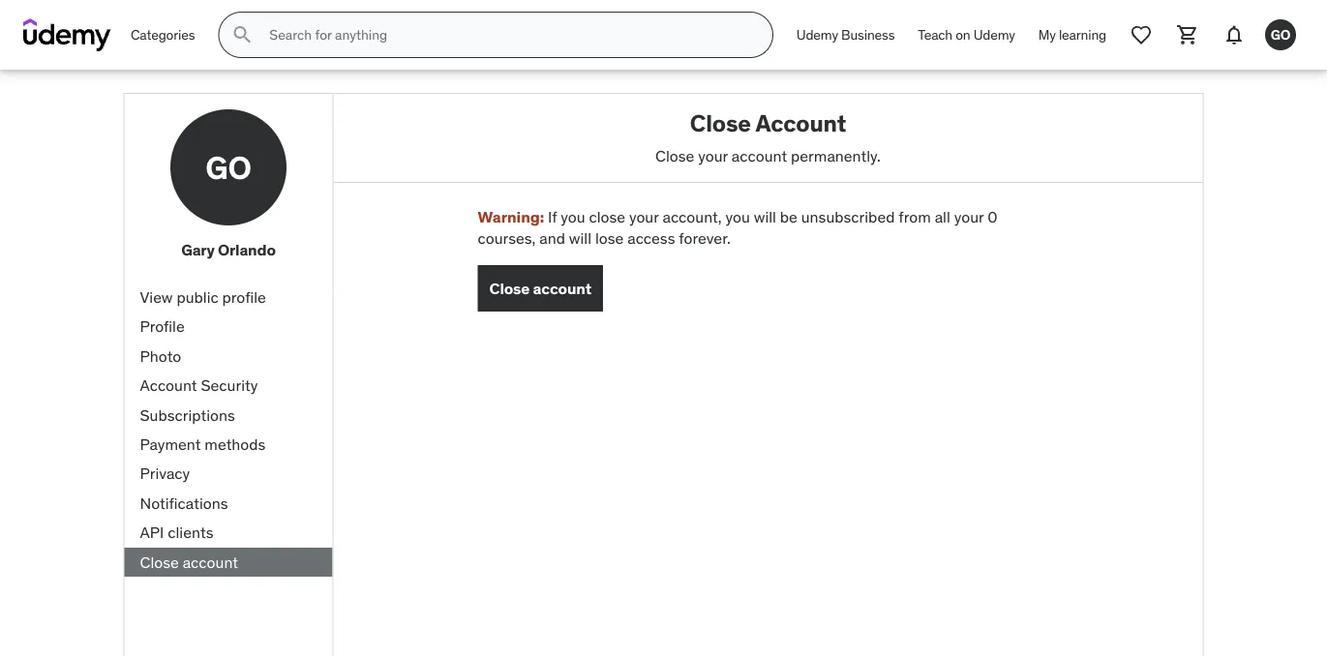 Task type: locate. For each thing, give the bounding box(es) containing it.
udemy left business
[[797, 26, 838, 43]]

and
[[540, 229, 565, 248]]

account down photo
[[140, 376, 197, 395]]

go up gary orlando
[[205, 148, 251, 187]]

0 horizontal spatial your
[[629, 207, 659, 227]]

notifications link
[[124, 489, 333, 518]]

close account link
[[124, 548, 333, 577]]

udemy image
[[23, 18, 111, 51]]

2 horizontal spatial account
[[732, 146, 787, 165]]

your up access at the top of the page
[[629, 207, 659, 227]]

photo link
[[124, 342, 333, 371]]

your
[[698, 146, 728, 165], [629, 207, 659, 227], [954, 207, 984, 227]]

photo
[[140, 346, 181, 366]]

0 vertical spatial will
[[754, 207, 776, 227]]

your up account,
[[698, 146, 728, 165]]

your left '0'
[[954, 207, 984, 227]]

account security link
[[124, 371, 333, 401]]

2 udemy from the left
[[974, 26, 1015, 43]]

your inside close account close your account permanently.
[[698, 146, 728, 165]]

udemy business
[[797, 26, 895, 43]]

categories
[[131, 26, 195, 43]]

udemy
[[797, 26, 838, 43], [974, 26, 1015, 43]]

subscriptions
[[140, 405, 235, 425]]

1 horizontal spatial your
[[698, 146, 728, 165]]

account up be
[[732, 146, 787, 165]]

account
[[732, 146, 787, 165], [533, 278, 591, 298], [183, 552, 238, 572]]

business
[[841, 26, 895, 43]]

1 vertical spatial will
[[569, 229, 592, 248]]

will right and
[[569, 229, 592, 248]]

1 horizontal spatial udemy
[[974, 26, 1015, 43]]

0 horizontal spatial udemy
[[797, 26, 838, 43]]

account,
[[663, 207, 722, 227]]

forever.
[[679, 229, 731, 248]]

account down and
[[533, 278, 591, 298]]

1 udemy from the left
[[797, 26, 838, 43]]

2 horizontal spatial your
[[954, 207, 984, 227]]

will
[[754, 207, 776, 227], [569, 229, 592, 248]]

my
[[1039, 26, 1056, 43]]

2 vertical spatial account
[[183, 552, 238, 572]]

api
[[140, 523, 164, 543]]

unsubscribed
[[801, 207, 895, 227]]

on
[[956, 26, 971, 43]]

view public profile profile photo account security subscriptions payment methods privacy notifications api clients close account
[[140, 287, 266, 572]]

payment
[[140, 434, 201, 454]]

categories button
[[119, 12, 207, 58]]

be
[[780, 207, 798, 227]]

security
[[201, 376, 258, 395]]

0 horizontal spatial account
[[183, 552, 238, 572]]

account up permanently.
[[756, 108, 846, 137]]

0 horizontal spatial account
[[140, 376, 197, 395]]

you right if
[[561, 207, 585, 227]]

account inside close account close your account permanently.
[[756, 108, 846, 137]]

view
[[140, 287, 173, 307]]

1 horizontal spatial account
[[756, 108, 846, 137]]

0 horizontal spatial you
[[561, 207, 585, 227]]

go
[[1271, 26, 1291, 43], [205, 148, 251, 187]]

methods
[[205, 434, 266, 454]]

public
[[177, 287, 219, 307]]

udemy business link
[[785, 12, 906, 58]]

udemy right on
[[974, 26, 1015, 43]]

teach on udemy
[[918, 26, 1015, 43]]

you up forever.
[[726, 207, 750, 227]]

view public profile link
[[124, 283, 333, 312]]

you
[[561, 207, 585, 227], [726, 207, 750, 227]]

will left be
[[754, 207, 776, 227]]

1 vertical spatial account
[[533, 278, 591, 298]]

0 vertical spatial account
[[732, 146, 787, 165]]

privacy
[[140, 464, 190, 484]]

1 horizontal spatial account
[[533, 278, 591, 298]]

1 horizontal spatial you
[[726, 207, 750, 227]]

1 vertical spatial account
[[140, 376, 197, 395]]

gary orlando
[[181, 240, 276, 260]]

0 vertical spatial account
[[756, 108, 846, 137]]

0
[[988, 207, 998, 227]]

account down api clients link
[[183, 552, 238, 572]]

close
[[690, 108, 751, 137], [656, 146, 695, 165], [489, 278, 530, 298], [140, 552, 179, 572]]

account inside close account close your account permanently.
[[732, 146, 787, 165]]

1 horizontal spatial will
[[754, 207, 776, 227]]

0 vertical spatial go
[[1271, 26, 1291, 43]]

0 horizontal spatial go
[[205, 148, 251, 187]]

Search for anything text field
[[266, 18, 749, 51]]

go right notifications icon
[[1271, 26, 1291, 43]]

account
[[756, 108, 846, 137], [140, 376, 197, 395]]

close inside view public profile profile photo account security subscriptions payment methods privacy notifications api clients close account
[[140, 552, 179, 572]]



Task type: vqa. For each thing, say whether or not it's contained in the screenshot.
will
yes



Task type: describe. For each thing, give the bounding box(es) containing it.
profile link
[[124, 312, 333, 342]]

go link
[[1258, 12, 1304, 58]]

access
[[628, 229, 675, 248]]

1 vertical spatial go
[[205, 148, 251, 187]]

if
[[548, 207, 557, 227]]

teach on udemy link
[[906, 12, 1027, 58]]

profile
[[140, 317, 185, 337]]

2 you from the left
[[726, 207, 750, 227]]

subscriptions link
[[124, 401, 333, 430]]

submit search image
[[231, 23, 254, 46]]

courses,
[[478, 229, 536, 248]]

gary
[[181, 240, 215, 260]]

notifications image
[[1223, 23, 1246, 46]]

close account
[[489, 278, 591, 298]]

close inside button
[[489, 278, 530, 298]]

close account close your account permanently.
[[656, 108, 881, 165]]

warning:
[[478, 207, 544, 227]]

all
[[935, 207, 951, 227]]

account inside button
[[533, 278, 591, 298]]

profile
[[222, 287, 266, 307]]

wishlist image
[[1130, 23, 1153, 46]]

orlando
[[218, 240, 276, 260]]

my learning
[[1039, 26, 1107, 43]]

lose
[[595, 229, 624, 248]]

close
[[589, 207, 625, 227]]

0 horizontal spatial will
[[569, 229, 592, 248]]

notifications
[[140, 493, 228, 513]]

your for account
[[698, 146, 728, 165]]

api clients link
[[124, 518, 333, 548]]

1 horizontal spatial go
[[1271, 26, 1291, 43]]

shopping cart with 0 items image
[[1176, 23, 1200, 46]]

1 you from the left
[[561, 207, 585, 227]]

my learning link
[[1027, 12, 1118, 58]]

privacy link
[[124, 459, 333, 489]]

close account button
[[478, 265, 603, 312]]

if you close your account, you will be unsubscribed from all your 0 courses, and will lose access forever.
[[478, 207, 998, 248]]

clients
[[168, 523, 213, 543]]

payment methods link
[[124, 430, 333, 459]]

your for you
[[629, 207, 659, 227]]

permanently.
[[791, 146, 881, 165]]

from
[[899, 207, 931, 227]]

account inside view public profile profile photo account security subscriptions payment methods privacy notifications api clients close account
[[183, 552, 238, 572]]

learning
[[1059, 26, 1107, 43]]

account inside view public profile profile photo account security subscriptions payment methods privacy notifications api clients close account
[[140, 376, 197, 395]]

teach
[[918, 26, 953, 43]]



